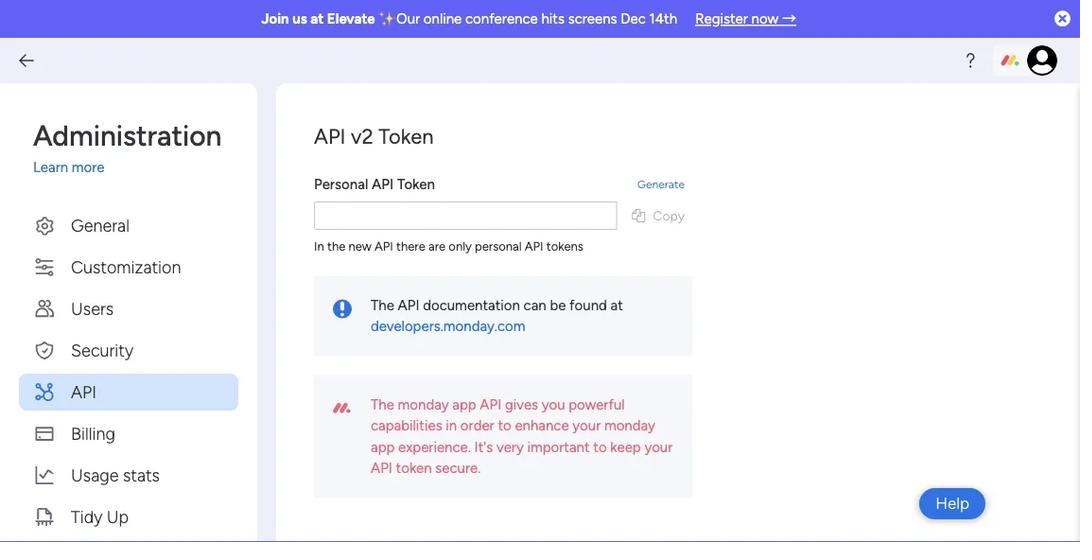 Task type: vqa. For each thing, say whether or not it's contained in the screenshot.
developers.monday.com link
yes



Task type: describe. For each thing, give the bounding box(es) containing it.
api left v2
[[314, 123, 346, 149]]

14th
[[649, 10, 677, 27]]

token for api v2 token
[[379, 123, 434, 149]]

the api documentation can be found at developers.monday.com
[[371, 297, 623, 335]]

api right new
[[375, 239, 393, 254]]

you
[[542, 396, 565, 413]]

1 horizontal spatial to
[[593, 438, 607, 455]]

bob builder image
[[1027, 45, 1058, 76]]

order
[[461, 417, 494, 434]]

us
[[292, 10, 307, 27]]

✨
[[379, 10, 393, 27]]

users
[[71, 298, 114, 318]]

our
[[396, 10, 420, 27]]

customization
[[71, 256, 181, 277]]

register now →
[[695, 10, 796, 27]]

can
[[524, 297, 547, 314]]

the for the api documentation can be found at developers.monday.com
[[371, 297, 394, 314]]

stats
[[123, 464, 160, 485]]

security
[[71, 340, 133, 360]]

important
[[527, 438, 590, 455]]

tidy up button
[[19, 498, 238, 535]]

api left tokens
[[525, 239, 544, 254]]

conference
[[465, 10, 538, 27]]

token
[[396, 460, 432, 477]]

users button
[[19, 290, 238, 327]]

billing button
[[19, 415, 238, 452]]

1 horizontal spatial monday
[[604, 417, 656, 434]]

help
[[936, 494, 970, 513]]

secure.
[[435, 460, 481, 477]]

token for personal api token
[[397, 175, 435, 193]]

0 horizontal spatial your
[[573, 417, 601, 434]]

v2
[[351, 123, 373, 149]]

usage
[[71, 464, 119, 485]]

general
[[71, 215, 130, 235]]

are
[[429, 239, 446, 254]]

developers.monday.com link
[[371, 318, 526, 335]]

the
[[327, 239, 346, 254]]

api inside button
[[71, 381, 96, 402]]

elevate
[[327, 10, 375, 27]]

enhance
[[515, 417, 569, 434]]

learn
[[33, 159, 68, 176]]

1 vertical spatial app
[[371, 438, 395, 455]]

monday icon image
[[333, 394, 351, 422]]

0 horizontal spatial monday
[[398, 396, 449, 413]]

dec
[[621, 10, 646, 27]]

usage stats button
[[19, 456, 238, 493]]

only
[[449, 239, 472, 254]]

usage stats
[[71, 464, 160, 485]]

at inside the api documentation can be found at developers.monday.com
[[611, 297, 623, 314]]

new
[[349, 239, 372, 254]]

personal
[[475, 239, 522, 254]]

administration
[[33, 118, 222, 152]]

join us at elevate ✨ our online conference hits screens dec 14th
[[261, 10, 677, 27]]

register
[[695, 10, 748, 27]]

be
[[550, 297, 566, 314]]

learn more link
[[33, 157, 238, 178]]

personal
[[314, 175, 368, 193]]

gives
[[505, 396, 538, 413]]

it's
[[474, 438, 493, 455]]

up
[[107, 506, 129, 526]]

generate button
[[630, 169, 692, 200]]



Task type: locate. For each thing, give the bounding box(es) containing it.
0 vertical spatial your
[[573, 417, 601, 434]]

api right the 'personal'
[[372, 175, 394, 193]]

api up developers.monday.com
[[398, 297, 419, 314]]

now
[[752, 10, 779, 27]]

0 vertical spatial at
[[311, 10, 324, 27]]

billing
[[71, 423, 115, 443]]

1 vertical spatial at
[[611, 297, 623, 314]]

api up billing
[[71, 381, 96, 402]]

app
[[452, 396, 476, 413], [371, 438, 395, 455]]

0 vertical spatial app
[[452, 396, 476, 413]]

at right found
[[611, 297, 623, 314]]

0 vertical spatial the
[[371, 297, 394, 314]]

monday
[[398, 396, 449, 413], [604, 417, 656, 434]]

monday up capabilities
[[398, 396, 449, 413]]

documentation
[[423, 297, 520, 314]]

dapulse info image
[[333, 295, 352, 323]]

back to workspace image
[[17, 51, 36, 70]]

1 vertical spatial monday
[[604, 417, 656, 434]]

0 vertical spatial monday
[[398, 396, 449, 413]]

online
[[424, 10, 462, 27]]

the inside the monday app api gives you powerful capabilities in order to enhance your monday app experience. it's very important to keep your api token secure.
[[371, 396, 394, 413]]

1 horizontal spatial app
[[452, 396, 476, 413]]

tidy up
[[71, 506, 129, 526]]

1 horizontal spatial at
[[611, 297, 623, 314]]

general button
[[19, 207, 238, 244]]

your right keep
[[645, 438, 673, 455]]

powerful
[[569, 396, 625, 413]]

0 horizontal spatial to
[[498, 417, 511, 434]]

token
[[379, 123, 434, 149], [397, 175, 435, 193]]

2 the from the top
[[371, 396, 394, 413]]

monday up keep
[[604, 417, 656, 434]]

help image
[[961, 51, 980, 70]]

1 horizontal spatial your
[[645, 438, 673, 455]]

your down powerful
[[573, 417, 601, 434]]

generate
[[637, 177, 685, 191]]

hits
[[542, 10, 565, 27]]

help button
[[920, 488, 986, 519]]

0 vertical spatial token
[[379, 123, 434, 149]]

1 vertical spatial your
[[645, 438, 673, 455]]

the right the dapulse info image
[[371, 297, 394, 314]]

to up the very
[[498, 417, 511, 434]]

tokens
[[547, 239, 584, 254]]

0 horizontal spatial at
[[311, 10, 324, 27]]

personal api token
[[314, 175, 435, 193]]

security button
[[19, 332, 238, 368]]

the inside the api documentation can be found at developers.monday.com
[[371, 297, 394, 314]]

the up capabilities
[[371, 396, 394, 413]]

to left keep
[[593, 438, 607, 455]]

→
[[782, 10, 796, 27]]

very
[[497, 438, 524, 455]]

found
[[570, 297, 607, 314]]

the for the monday app api gives you powerful capabilities in order to enhance your monday app experience. it's very important to keep your api token secure.
[[371, 396, 394, 413]]

api
[[314, 123, 346, 149], [372, 175, 394, 193], [375, 239, 393, 254], [525, 239, 544, 254], [398, 297, 419, 314], [71, 381, 96, 402], [480, 396, 502, 413], [371, 460, 392, 477]]

the monday app api gives you powerful capabilities in order to enhance your monday app experience. it's very important to keep your api token secure.
[[371, 396, 673, 477]]

api up order
[[480, 396, 502, 413]]

screens
[[568, 10, 617, 27]]

api inside the api documentation can be found at developers.monday.com
[[398, 297, 419, 314]]

keep
[[611, 438, 641, 455]]

customization button
[[19, 248, 238, 285]]

1 vertical spatial to
[[593, 438, 607, 455]]

at
[[311, 10, 324, 27], [611, 297, 623, 314]]

in
[[446, 417, 457, 434]]

1 vertical spatial token
[[397, 175, 435, 193]]

join
[[261, 10, 289, 27]]

your
[[573, 417, 601, 434], [645, 438, 673, 455]]

0 vertical spatial to
[[498, 417, 511, 434]]

app up in on the bottom left of page
[[452, 396, 476, 413]]

experience.
[[398, 438, 471, 455]]

in the new api there are only personal api tokens
[[314, 239, 584, 254]]

1 the from the top
[[371, 297, 394, 314]]

the
[[371, 297, 394, 314], [371, 396, 394, 413]]

there
[[396, 239, 426, 254]]

tidy
[[71, 506, 102, 526]]

administration learn more
[[33, 118, 222, 176]]

more
[[72, 159, 105, 176]]

api left token
[[371, 460, 392, 477]]

in
[[314, 239, 324, 254]]

register now → link
[[695, 10, 796, 27]]

api v2 token
[[314, 123, 434, 149]]

capabilities
[[371, 417, 442, 434]]

api button
[[19, 373, 238, 410]]

token right v2
[[379, 123, 434, 149]]

to
[[498, 417, 511, 434], [593, 438, 607, 455]]

developers.monday.com
[[371, 318, 526, 335]]

token up there
[[397, 175, 435, 193]]

1 vertical spatial the
[[371, 396, 394, 413]]

app down capabilities
[[371, 438, 395, 455]]

at right us
[[311, 10, 324, 27]]

0 horizontal spatial app
[[371, 438, 395, 455]]



